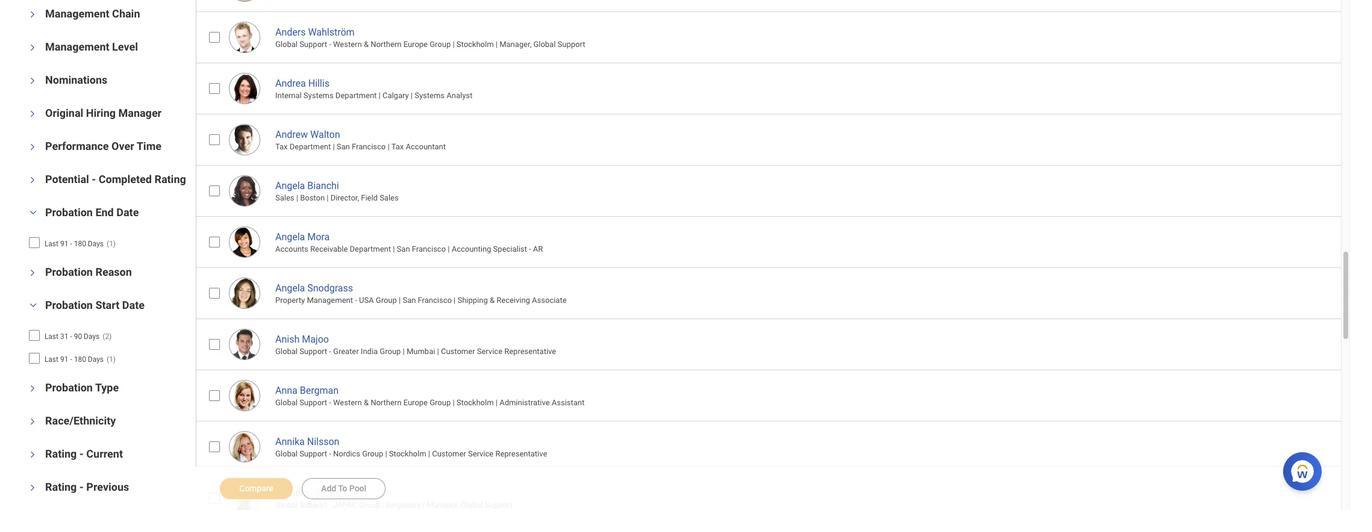 Task type: describe. For each thing, give the bounding box(es) containing it.
over
[[112, 140, 134, 152]]

support for majoo
[[300, 347, 327, 356]]

greater
[[333, 347, 359, 356]]

90
[[74, 332, 82, 341]]

support for nilsson
[[300, 450, 327, 459]]

annika nilsson link
[[275, 434, 340, 448]]

shipping
[[458, 296, 488, 305]]

- left the 'previous'
[[79, 481, 84, 493]]

anders wahlström
[[275, 26, 355, 38]]

global support - western & northern europe group   |   stockholm   |   administrative assistant
[[275, 399, 585, 408]]

2 last from the top
[[45, 332, 58, 341]]

reason
[[95, 266, 132, 278]]

receivable
[[310, 245, 348, 254]]

angela mora
[[275, 231, 330, 243]]

anders
[[275, 26, 306, 38]]

probation type
[[45, 381, 119, 394]]

91 for probation start date tree
[[60, 355, 68, 364]]

(1) for probation start date tree
[[107, 355, 116, 364]]

angela mora list item
[[196, 216, 1351, 267]]

- right 31
[[70, 332, 72, 341]]

chevron down image for management chain
[[28, 7, 37, 21]]

probation reason
[[45, 266, 132, 278]]

associate
[[532, 296, 567, 305]]

europe for anna bergman
[[404, 399, 428, 408]]

support for bergman
[[300, 399, 327, 408]]

probation start date group
[[24, 298, 190, 372]]

manager
[[118, 106, 162, 119]]

anish majoo link
[[275, 331, 329, 345]]

japac
[[333, 501, 357, 510]]

anthony chong
[[275, 488, 341, 499]]

francisco inside angela mora list item
[[412, 245, 446, 254]]

- right potential
[[92, 173, 96, 185]]

bergman
[[300, 385, 339, 396]]

rating - current
[[45, 448, 123, 460]]

- inside probation end date group
[[70, 240, 72, 248]]

global support - greater india group   |   mumbai   |   customer service representative
[[275, 347, 557, 356]]

angela bianchi link
[[275, 178, 339, 192]]

& for anders wahlström
[[364, 40, 369, 49]]

rating - previous button
[[45, 481, 129, 493]]

department for hillis
[[336, 91, 377, 100]]

anthony
[[275, 488, 311, 499]]

receiving
[[497, 296, 530, 305]]

chong
[[313, 488, 341, 499]]

hiring
[[86, 106, 116, 119]]

chevron down image for original hiring manager
[[28, 106, 37, 121]]

group inside anders wahlström list item
[[430, 40, 451, 49]]

andrea
[[275, 78, 306, 89]]

andrew walton link
[[275, 126, 340, 140]]

potential
[[45, 173, 89, 185]]

group inside anna bergman list item
[[430, 399, 451, 408]]

anna
[[275, 385, 298, 396]]

accountant
[[406, 142, 446, 151]]

- inside annika nilsson list item
[[329, 450, 331, 459]]

management chain button
[[45, 7, 140, 20]]

- inside anna bergman list item
[[329, 399, 331, 408]]

probation for probation reason
[[45, 266, 93, 278]]

days for probation end date group at left
[[88, 240, 104, 248]]

tax department   |   san francisco   |   tax accountant
[[275, 142, 446, 151]]

representative inside annika nilsson list item
[[496, 450, 548, 459]]

- inside anish majoo "list item"
[[329, 347, 331, 356]]

francisco inside "angela snodgrass" 'list item'
[[418, 296, 452, 305]]

last for probation end date group at left
[[45, 240, 58, 248]]

time
[[137, 140, 162, 152]]

andrew
[[275, 129, 308, 140]]

calgary
[[383, 91, 409, 100]]

probation start date button
[[45, 299, 145, 311]]

anders wahlström link
[[275, 24, 355, 38]]

chevron down image for probation type
[[28, 381, 37, 396]]

nominations button
[[45, 73, 108, 86]]

probation start date
[[45, 299, 145, 311]]

chevron down image for probation start date
[[26, 301, 40, 310]]

probation end date group
[[24, 205, 190, 256]]

management for management level
[[45, 40, 109, 53]]

manager, inside anthony chong list item
[[427, 501, 459, 510]]

performance
[[45, 140, 109, 152]]

2 tax from the left
[[392, 142, 404, 151]]

accounts receivable department   |   san francisco   |   accounting specialist - ar
[[275, 245, 543, 254]]

probation end date
[[45, 206, 139, 219]]

northern for anna bergman
[[371, 399, 402, 408]]

last 91 - 180 days for probation start date tree
[[45, 355, 104, 364]]

usa
[[359, 296, 374, 305]]

andrea hillis
[[275, 78, 330, 89]]

stockholm inside annika nilsson list item
[[389, 450, 427, 459]]

chain
[[112, 7, 140, 20]]

- inside anders wahlström list item
[[329, 40, 331, 49]]

andrea hillis list item
[[196, 63, 1351, 114]]

department inside 'andrew walton' list item
[[290, 142, 331, 151]]

180 for probation start date tree
[[74, 355, 86, 364]]

anish majoo list item
[[196, 319, 1351, 370]]

angela snodgrass list item
[[196, 267, 1351, 319]]

nilsson
[[307, 436, 340, 448]]

mumbai
[[407, 347, 435, 356]]

internal
[[275, 91, 302, 100]]

analyst
[[447, 91, 473, 100]]

start
[[95, 299, 120, 311]]

potential - completed rating button
[[45, 173, 186, 185]]

specialist
[[493, 245, 527, 254]]

accounting
[[452, 245, 492, 254]]

end
[[95, 206, 114, 219]]

probation start date tree
[[28, 326, 186, 369]]

previous
[[86, 481, 129, 493]]

chevron down image for potential - completed rating
[[28, 173, 37, 187]]

- left current
[[79, 448, 84, 460]]

91 for probation end date group at left
[[60, 240, 68, 248]]

2 systems from the left
[[415, 91, 445, 100]]

angela for angela snodgrass
[[275, 283, 305, 294]]

nordics
[[333, 450, 360, 459]]

chevron down image for performance over time
[[28, 140, 37, 154]]

original hiring manager button
[[45, 106, 162, 119]]

1 tax from the left
[[275, 142, 288, 151]]

current
[[86, 448, 123, 460]]

sales   |   boston   |   director, field sales
[[275, 194, 399, 203]]

angela bianchi list item
[[196, 165, 1351, 216]]



Task type: vqa. For each thing, say whether or not it's contained in the screenshot.
'Dec'
no



Task type: locate. For each thing, give the bounding box(es) containing it.
& down india
[[364, 399, 369, 408]]

chevron down image for nominations
[[28, 73, 37, 88]]

last 91 - 180 days inside probation end date group
[[45, 240, 104, 248]]

angela mora link
[[275, 229, 330, 243]]

global for anthony chong
[[275, 501, 298, 510]]

& inside anna bergman list item
[[364, 399, 369, 408]]

- down "chong"
[[329, 501, 331, 510]]

property management - usa group   |   san francisco   |   shipping & receiving associate
[[275, 296, 567, 305]]

1 western from the top
[[333, 40, 362, 49]]

assistant
[[552, 399, 585, 408]]

- left greater
[[329, 347, 331, 356]]

chevron down image left probation type button
[[28, 381, 37, 396]]

anthony chong link
[[275, 485, 341, 499]]

group down mumbai
[[430, 399, 451, 408]]

annika
[[275, 436, 305, 448]]

representative
[[505, 347, 557, 356], [496, 450, 548, 459]]

last
[[45, 240, 58, 248], [45, 332, 58, 341], [45, 355, 58, 364]]

francisco left accounting
[[412, 245, 446, 254]]

stockholm
[[457, 40, 494, 49], [457, 399, 494, 408], [389, 450, 427, 459]]

anders wahlström list item
[[196, 11, 1351, 63]]

2 last 91 - 180 days from the top
[[45, 355, 104, 364]]

europe inside anna bergman list item
[[404, 399, 428, 408]]

1 vertical spatial last
[[45, 332, 58, 341]]

2 europe from the top
[[404, 399, 428, 408]]

91 up probation reason button
[[60, 240, 68, 248]]

1 last from the top
[[45, 240, 58, 248]]

1 vertical spatial (1)
[[107, 355, 116, 364]]

4 probation from the top
[[45, 381, 93, 394]]

last left 31
[[45, 332, 58, 341]]

1 sales from the left
[[275, 194, 294, 203]]

angela snodgrass link
[[275, 280, 353, 294]]

91
[[60, 240, 68, 248], [60, 355, 68, 364]]

probation up race/ethnicity button
[[45, 381, 93, 394]]

tax left accountant
[[392, 142, 404, 151]]

chevron down image for rating - current
[[28, 448, 37, 462]]

annika nilsson
[[275, 436, 340, 448]]

europe inside anders wahlström list item
[[404, 40, 428, 49]]

1 180 from the top
[[74, 240, 86, 248]]

- down last 31 - 90 days
[[70, 355, 72, 364]]

race/ethnicity button
[[45, 414, 116, 427]]

last 91 - 180 days up probation reason
[[45, 240, 104, 248]]

original hiring manager
[[45, 106, 162, 119]]

31
[[60, 332, 68, 341]]

systems left analyst
[[415, 91, 445, 100]]

probation down potential
[[45, 206, 93, 219]]

management level button
[[45, 40, 138, 53]]

anthony chong list item
[[196, 472, 1351, 511]]

0 vertical spatial san
[[337, 142, 350, 151]]

administrative
[[500, 399, 550, 408]]

management up nominations button
[[45, 40, 109, 53]]

& up internal systems department   |   calgary   |   systems analyst
[[364, 40, 369, 49]]

1 vertical spatial rating
[[45, 448, 77, 460]]

representative up administrative at the bottom left
[[505, 347, 557, 356]]

rating down race/ethnicity button
[[45, 448, 77, 460]]

western down bergman
[[333, 399, 362, 408]]

last down last 31 - 90 days
[[45, 355, 58, 364]]

internal systems department   |   calgary   |   systems analyst
[[275, 91, 473, 100]]

angela snodgrass
[[275, 283, 353, 294]]

chevron down image for probation end date
[[26, 208, 40, 217]]

probation up last 31 - 90 days
[[45, 299, 93, 311]]

0 vertical spatial department
[[336, 91, 377, 100]]

last up probation reason button
[[45, 240, 58, 248]]

customer
[[441, 347, 475, 356], [432, 450, 466, 459]]

0 vertical spatial rating
[[155, 173, 186, 185]]

anish majoo
[[275, 334, 329, 345]]

group inside "angela snodgrass" 'list item'
[[376, 296, 397, 305]]

chevron down image left probation end date button
[[26, 208, 40, 217]]

tax
[[275, 142, 288, 151], [392, 142, 404, 151]]

probation
[[45, 206, 93, 219], [45, 266, 93, 278], [45, 299, 93, 311], [45, 381, 93, 394]]

2 vertical spatial &
[[364, 399, 369, 408]]

list item
[[196, 0, 1351, 11]]

northern up calgary
[[371, 40, 402, 49]]

0 vertical spatial 91
[[60, 240, 68, 248]]

0 vertical spatial &
[[364, 40, 369, 49]]

global
[[275, 40, 298, 49], [534, 40, 556, 49], [275, 347, 298, 356], [275, 399, 298, 408], [275, 450, 298, 459], [275, 501, 298, 510], [461, 501, 483, 510]]

northern for anders wahlström
[[371, 40, 402, 49]]

sales right field
[[380, 194, 399, 203]]

western for wahlström
[[333, 40, 362, 49]]

probation type button
[[45, 381, 119, 394]]

-
[[329, 40, 331, 49], [92, 173, 96, 185], [70, 240, 72, 248], [529, 245, 531, 254], [355, 296, 357, 305], [70, 332, 72, 341], [329, 347, 331, 356], [70, 355, 72, 364], [329, 399, 331, 408], [79, 448, 84, 460], [329, 450, 331, 459], [79, 481, 84, 493], [329, 501, 331, 510]]

san
[[337, 142, 350, 151], [397, 245, 410, 254], [403, 296, 416, 305]]

francisco inside 'andrew walton' list item
[[352, 142, 386, 151]]

mora
[[308, 231, 330, 243]]

2 vertical spatial days
[[88, 355, 104, 364]]

rating for rating - current
[[45, 448, 77, 460]]

stockholm inside anna bergman list item
[[457, 399, 494, 408]]

department left calgary
[[336, 91, 377, 100]]

2 probation from the top
[[45, 266, 93, 278]]

global inside annika nilsson list item
[[275, 450, 298, 459]]

91 down 31
[[60, 355, 68, 364]]

director,
[[331, 194, 359, 203]]

chevron down image for management level
[[28, 40, 37, 55]]

0 vertical spatial western
[[333, 40, 362, 49]]

(1) up reason
[[107, 240, 116, 248]]

1 horizontal spatial systems
[[415, 91, 445, 100]]

2 angela from the top
[[275, 231, 305, 243]]

(1) inside probation start date tree
[[107, 355, 116, 364]]

days for probation start date tree
[[88, 355, 104, 364]]

san inside angela mora list item
[[397, 245, 410, 254]]

group right india
[[380, 347, 401, 356]]

andrew walton
[[275, 129, 340, 140]]

0 vertical spatial manager,
[[500, 40, 532, 49]]

stockholm for anders wahlström
[[457, 40, 494, 49]]

group right usa
[[376, 296, 397, 305]]

support inside anish majoo "list item"
[[300, 347, 327, 356]]

angela for angela bianchi
[[275, 180, 305, 192]]

0 vertical spatial last 91 - 180 days
[[45, 240, 104, 248]]

manager,
[[500, 40, 532, 49], [427, 501, 459, 510]]

180
[[74, 240, 86, 248], [74, 355, 86, 364]]

1 vertical spatial service
[[468, 450, 494, 459]]

rating down rating - current "button"
[[45, 481, 77, 493]]

type
[[95, 381, 119, 394]]

1 vertical spatial northern
[[371, 399, 402, 408]]

francisco left the shipping
[[418, 296, 452, 305]]

group inside anish majoo "list item"
[[380, 347, 401, 356]]

180 inside probation start date tree
[[74, 355, 86, 364]]

management down snodgrass
[[307, 296, 353, 305]]

0 vertical spatial francisco
[[352, 142, 386, 151]]

1 europe from the top
[[404, 40, 428, 49]]

0 vertical spatial representative
[[505, 347, 557, 356]]

global inside anish majoo "list item"
[[275, 347, 298, 356]]

1 vertical spatial 91
[[60, 355, 68, 364]]

1 vertical spatial western
[[333, 399, 362, 408]]

anna bergman list item
[[196, 370, 1351, 421]]

management for management chain
[[45, 7, 109, 20]]

1 vertical spatial management
[[45, 40, 109, 53]]

rating - previous
[[45, 481, 129, 493]]

management level
[[45, 40, 138, 53]]

department down andrew walton
[[290, 142, 331, 151]]

anna bergman
[[275, 385, 339, 396]]

angela up accounts
[[275, 231, 305, 243]]

0 vertical spatial angela
[[275, 180, 305, 192]]

stockholm inside anders wahlström list item
[[457, 40, 494, 49]]

wahlström
[[308, 26, 355, 38]]

& inside "angela snodgrass" 'list item'
[[490, 296, 495, 305]]

91 inside probation start date tree
[[60, 355, 68, 364]]

date right start
[[122, 299, 145, 311]]

san up property management - usa group   |   san francisco   |   shipping & receiving associate
[[397, 245, 410, 254]]

- inside angela mora list item
[[529, 245, 531, 254]]

probation for probation type
[[45, 381, 93, 394]]

probation for probation end date
[[45, 206, 93, 219]]

support inside anna bergman list item
[[300, 399, 327, 408]]

customer right mumbai
[[441, 347, 475, 356]]

chevron down image
[[28, 40, 37, 55], [28, 106, 37, 121], [28, 266, 37, 280], [26, 301, 40, 310], [28, 414, 37, 429], [28, 448, 37, 462], [28, 481, 37, 495]]

francisco up field
[[352, 142, 386, 151]]

180 for probation end date group at left
[[74, 240, 86, 248]]

field
[[361, 194, 378, 203]]

0 vertical spatial northern
[[371, 40, 402, 49]]

singapore
[[386, 501, 421, 510]]

customer down 'global support - western & northern europe group   |   stockholm   |   administrative assistant'
[[432, 450, 466, 459]]

global support - japac group   |   singapore   |   manager, global support
[[275, 501, 513, 510]]

support inside annika nilsson list item
[[300, 450, 327, 459]]

2 sales from the left
[[380, 194, 399, 203]]

customer inside annika nilsson list item
[[432, 450, 466, 459]]

chevron down image left management chain button on the left top
[[28, 7, 37, 21]]

2 vertical spatial management
[[307, 296, 353, 305]]

management chain
[[45, 7, 140, 20]]

2 vertical spatial department
[[350, 245, 391, 254]]

property
[[275, 296, 305, 305]]

stockholm up analyst
[[457, 40, 494, 49]]

0 vertical spatial date
[[116, 206, 139, 219]]

accounts
[[275, 245, 309, 254]]

san right usa
[[403, 296, 416, 305]]

last inside probation end date group
[[45, 240, 58, 248]]

last for probation start date tree
[[45, 355, 58, 364]]

0 vertical spatial stockholm
[[457, 40, 494, 49]]

chevron down image for probation reason
[[28, 266, 37, 280]]

europe down global support - greater india group   |   mumbai   |   customer service representative
[[404, 399, 428, 408]]

anish
[[275, 334, 300, 345]]

180 down 90
[[74, 355, 86, 364]]

date right end
[[116, 206, 139, 219]]

& right the shipping
[[490, 296, 495, 305]]

representative inside anish majoo "list item"
[[505, 347, 557, 356]]

(2)
[[103, 332, 112, 341]]

chevron down image for race/ethnicity
[[28, 414, 37, 429]]

probation up probation start date
[[45, 266, 93, 278]]

angela bianchi
[[275, 180, 339, 192]]

stockholm up singapore
[[389, 450, 427, 459]]

group inside anthony chong list item
[[359, 501, 380, 510]]

date
[[116, 206, 139, 219], [122, 299, 145, 311]]

department inside angela mora list item
[[350, 245, 391, 254]]

2 91 from the top
[[60, 355, 68, 364]]

0 horizontal spatial sales
[[275, 194, 294, 203]]

date for probation end date
[[116, 206, 139, 219]]

rating down time
[[155, 173, 186, 185]]

western inside anders wahlström list item
[[333, 40, 362, 49]]

1 angela from the top
[[275, 180, 305, 192]]

global inside anna bergman list item
[[275, 399, 298, 408]]

race/ethnicity
[[45, 414, 116, 427]]

northern inside anna bergman list item
[[371, 399, 402, 408]]

majoo
[[302, 334, 329, 345]]

- left ar
[[529, 245, 531, 254]]

stockholm for anna bergman
[[457, 399, 494, 408]]

europe for anders wahlström
[[404, 40, 428, 49]]

performance over time button
[[45, 140, 162, 152]]

last 91 - 180 days inside probation start date tree
[[45, 355, 104, 364]]

- down nilsson
[[329, 450, 331, 459]]

potential - completed rating
[[45, 173, 186, 185]]

1 vertical spatial francisco
[[412, 245, 446, 254]]

rating - current button
[[45, 448, 123, 460]]

1 vertical spatial manager,
[[427, 501, 459, 510]]

1 vertical spatial date
[[122, 299, 145, 311]]

last 91 - 180 days
[[45, 240, 104, 248], [45, 355, 104, 364]]

global for anna bergman
[[275, 399, 298, 408]]

days inside probation end date group
[[88, 240, 104, 248]]

1 vertical spatial &
[[490, 296, 495, 305]]

ar
[[533, 245, 543, 254]]

2 vertical spatial san
[[403, 296, 416, 305]]

san inside 'andrew walton' list item
[[337, 142, 350, 151]]

1 horizontal spatial sales
[[380, 194, 399, 203]]

0 vertical spatial service
[[477, 347, 503, 356]]

angela up property in the left bottom of the page
[[275, 283, 305, 294]]

1 vertical spatial angela
[[275, 231, 305, 243]]

1 probation from the top
[[45, 206, 93, 219]]

0 vertical spatial days
[[88, 240, 104, 248]]

0 vertical spatial 180
[[74, 240, 86, 248]]

chevron down image
[[28, 7, 37, 21], [28, 73, 37, 88], [28, 140, 37, 154], [28, 173, 37, 187], [26, 208, 40, 217], [28, 381, 37, 396]]

1 vertical spatial 180
[[74, 355, 86, 364]]

- inside anthony chong list item
[[329, 501, 331, 510]]

stockholm left administrative at the bottom left
[[457, 399, 494, 408]]

service inside anish majoo "list item"
[[477, 347, 503, 356]]

1 (1) from the top
[[107, 240, 116, 248]]

annika nilsson list item
[[196, 421, 1351, 472]]

& for anna bergman
[[364, 399, 369, 408]]

91 inside probation end date group
[[60, 240, 68, 248]]

1 northern from the top
[[371, 40, 402, 49]]

- down wahlström
[[329, 40, 331, 49]]

chevron down image left performance
[[28, 140, 37, 154]]

rating
[[155, 173, 186, 185], [45, 448, 77, 460], [45, 481, 77, 493]]

representative down administrative at the bottom left
[[496, 450, 548, 459]]

180 inside probation end date group
[[74, 240, 86, 248]]

1 vertical spatial department
[[290, 142, 331, 151]]

1 horizontal spatial manager,
[[500, 40, 532, 49]]

europe
[[404, 40, 428, 49], [404, 399, 428, 408]]

0 vertical spatial (1)
[[107, 240, 116, 248]]

0 vertical spatial customer
[[441, 347, 475, 356]]

(1) down the (2)
[[107, 355, 116, 364]]

date for probation start date
[[122, 299, 145, 311]]

2 vertical spatial angela
[[275, 283, 305, 294]]

systems down 'hillis'
[[304, 91, 334, 100]]

angela up the boston
[[275, 180, 305, 192]]

- inside "angela snodgrass" 'list item'
[[355, 296, 357, 305]]

(1) inside probation end date group
[[107, 240, 116, 248]]

2 vertical spatial stockholm
[[389, 450, 427, 459]]

department for mora
[[350, 245, 391, 254]]

angela inside 'list item'
[[275, 283, 305, 294]]

performance over time
[[45, 140, 162, 152]]

(1) for probation end date group at left
[[107, 240, 116, 248]]

2 western from the top
[[333, 399, 362, 408]]

1 vertical spatial san
[[397, 245, 410, 254]]

180 up probation reason
[[74, 240, 86, 248]]

& inside anders wahlström list item
[[364, 40, 369, 49]]

group up analyst
[[430, 40, 451, 49]]

1 vertical spatial stockholm
[[457, 399, 494, 408]]

1 vertical spatial representative
[[496, 450, 548, 459]]

last 31 - 90 days
[[45, 332, 100, 341]]

andrew walton list item
[[196, 114, 1351, 165]]

original
[[45, 106, 83, 119]]

nominations
[[45, 73, 108, 86]]

global for annika nilsson
[[275, 450, 298, 459]]

sales
[[275, 194, 294, 203], [380, 194, 399, 203]]

northern
[[371, 40, 402, 49], [371, 399, 402, 408]]

tax down andrew
[[275, 142, 288, 151]]

western for bergman
[[333, 399, 362, 408]]

snodgrass
[[308, 283, 353, 294]]

northern down india
[[371, 399, 402, 408]]

angela for angela mora
[[275, 231, 305, 243]]

1 systems from the left
[[304, 91, 334, 100]]

0 horizontal spatial manager,
[[427, 501, 459, 510]]

2 vertical spatial francisco
[[418, 296, 452, 305]]

2 northern from the top
[[371, 399, 402, 408]]

completed
[[99, 173, 152, 185]]

- up probation reason button
[[70, 240, 72, 248]]

0 vertical spatial europe
[[404, 40, 428, 49]]

bianchi
[[308, 180, 339, 192]]

chevron down image inside probation end date group
[[26, 208, 40, 217]]

angela inside 'link'
[[275, 180, 305, 192]]

group right nordics
[[362, 450, 384, 459]]

1 vertical spatial europe
[[404, 399, 428, 408]]

0 vertical spatial last
[[45, 240, 58, 248]]

group inside annika nilsson list item
[[362, 450, 384, 459]]

2 180 from the top
[[74, 355, 86, 364]]

support for chong
[[300, 501, 327, 510]]

chevron down image left potential
[[28, 173, 37, 187]]

western inside anna bergman list item
[[333, 399, 362, 408]]

global support - nordics group   |   stockholm   |   customer service representative
[[275, 450, 548, 459]]

0 horizontal spatial systems
[[304, 91, 334, 100]]

rating for rating - previous
[[45, 481, 77, 493]]

1 vertical spatial days
[[84, 332, 100, 341]]

3 last from the top
[[45, 355, 58, 364]]

san inside "angela snodgrass" 'list item'
[[403, 296, 416, 305]]

group right japac
[[359, 501, 380, 510]]

chevron down image left nominations
[[28, 73, 37, 88]]

3 probation from the top
[[45, 299, 93, 311]]

chevron down image inside probation start date group
[[26, 301, 40, 310]]

global for anish majoo
[[275, 347, 298, 356]]

0 horizontal spatial tax
[[275, 142, 288, 151]]

department inside andrea hillis list item
[[336, 91, 377, 100]]

1 vertical spatial customer
[[432, 450, 466, 459]]

hillis
[[308, 78, 330, 89]]

last 91 - 180 days down last 31 - 90 days
[[45, 355, 104, 364]]

western
[[333, 40, 362, 49], [333, 399, 362, 408]]

2 vertical spatial rating
[[45, 481, 77, 493]]

level
[[112, 40, 138, 53]]

days up probation reason button
[[88, 240, 104, 248]]

0 vertical spatial management
[[45, 7, 109, 20]]

1 last 91 - 180 days from the top
[[45, 240, 104, 248]]

- left usa
[[355, 296, 357, 305]]

sales down angela bianchi
[[275, 194, 294, 203]]

1 91 from the top
[[60, 240, 68, 248]]

western down wahlström
[[333, 40, 362, 49]]

management
[[45, 7, 109, 20], [45, 40, 109, 53], [307, 296, 353, 305]]

europe up calgary
[[404, 40, 428, 49]]

management up management level
[[45, 7, 109, 20]]

probation for probation start date
[[45, 299, 93, 311]]

3 angela from the top
[[275, 283, 305, 294]]

san down walton
[[337, 142, 350, 151]]

global support - western & northern europe group   |   stockholm   |   manager, global support
[[275, 40, 586, 49]]

2 (1) from the top
[[107, 355, 116, 364]]

india
[[361, 347, 378, 356]]

1 horizontal spatial tax
[[392, 142, 404, 151]]

management inside "angela snodgrass" 'list item'
[[307, 296, 353, 305]]

northern inside anders wahlström list item
[[371, 40, 402, 49]]

days right 90
[[84, 332, 100, 341]]

manager, inside anders wahlström list item
[[500, 40, 532, 49]]

- down bergman
[[329, 399, 331, 408]]

1 vertical spatial last 91 - 180 days
[[45, 355, 104, 364]]

department right receivable
[[350, 245, 391, 254]]

days down the (2)
[[88, 355, 104, 364]]

customer inside anish majoo "list item"
[[441, 347, 475, 356]]

support for wahlström
[[300, 40, 327, 49]]

chevron down image for rating - previous
[[28, 481, 37, 495]]

last 91 - 180 days for probation end date group at left
[[45, 240, 104, 248]]

2 vertical spatial last
[[45, 355, 58, 364]]

service inside annika nilsson list item
[[468, 450, 494, 459]]

global for anders wahlström
[[275, 40, 298, 49]]



